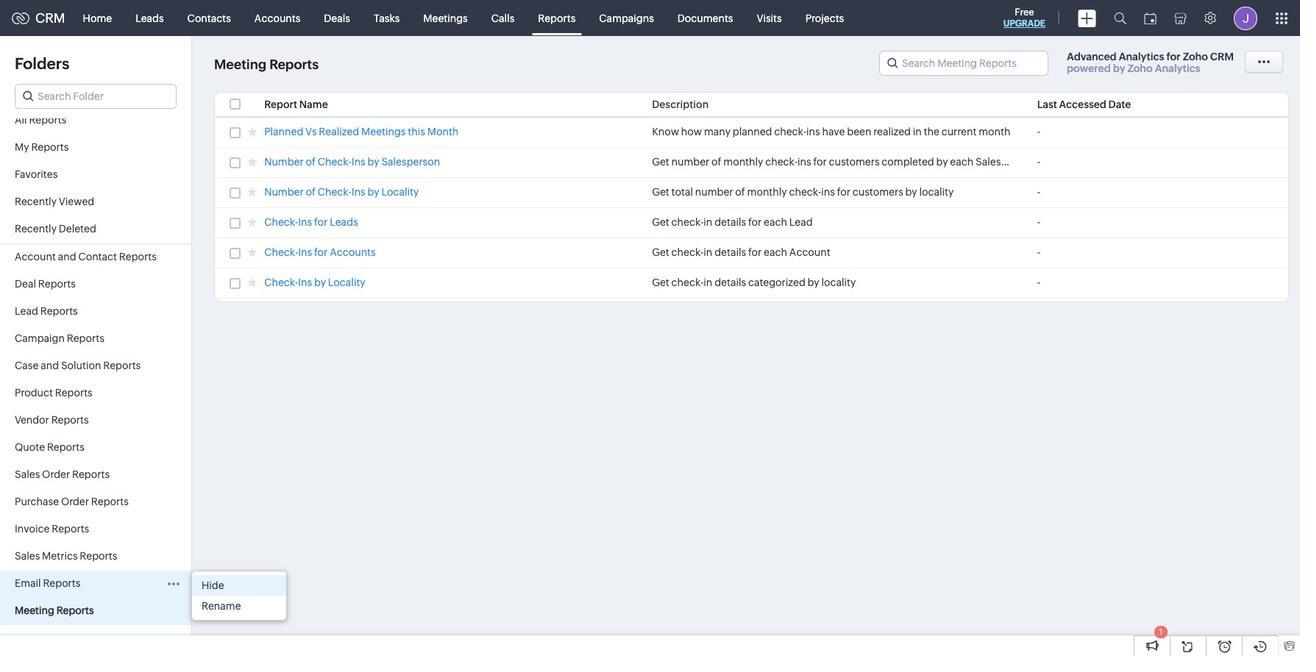 Task type: vqa. For each thing, say whether or not it's contained in the screenshot.


Task type: locate. For each thing, give the bounding box(es) containing it.
meeting inside meeting reports link
[[15, 605, 54, 617]]

ins for for
[[798, 156, 812, 168]]

ins down planned vs realized meetings this month link
[[352, 156, 366, 168]]

projects link
[[794, 0, 856, 36]]

recently viewed link
[[0, 189, 191, 216]]

0 vertical spatial leads
[[136, 12, 164, 24]]

advanced
[[1067, 51, 1117, 63]]

reports link
[[527, 0, 588, 36]]

check- up check-ins for accounts
[[264, 216, 298, 228]]

customers down completed
[[853, 186, 904, 198]]

report name
[[264, 99, 328, 110]]

invoice reports link
[[0, 517, 191, 544]]

1 vertical spatial monthly
[[748, 186, 787, 198]]

0 vertical spatial meeting reports
[[214, 57, 319, 72]]

get
[[652, 156, 670, 168], [652, 186, 670, 198], [652, 216, 670, 228], [652, 247, 670, 258], [652, 277, 670, 289]]

total
[[672, 186, 693, 198]]

contacts
[[187, 12, 231, 24]]

ins up check-ins for accounts
[[298, 216, 312, 228]]

leads
[[136, 12, 164, 24], [330, 216, 358, 228]]

check- down realized
[[318, 156, 352, 168]]

meeting down the contacts link
[[214, 57, 267, 72]]

contact
[[78, 251, 117, 263]]

number down how
[[672, 156, 710, 168]]

customers down been
[[829, 156, 880, 168]]

0 vertical spatial each
[[951, 156, 974, 168]]

ins down check-ins for accounts link
[[298, 277, 312, 289]]

order for sales
[[42, 469, 70, 481]]

2 recently from the top
[[15, 223, 57, 235]]

purchase
[[15, 496, 59, 508]]

by right powered
[[1114, 63, 1126, 74]]

0 vertical spatial meeting
[[214, 57, 267, 72]]

0 horizontal spatial lead
[[15, 306, 38, 317]]

check- down get number of monthly check-ins for customers completed by each salesperson -
[[790, 186, 822, 198]]

reports down "product reports"
[[51, 414, 89, 426]]

meeting reports up report
[[214, 57, 319, 72]]

1 horizontal spatial salesperson
[[976, 156, 1035, 168]]

of down many
[[712, 156, 722, 168]]

check- down number of check-ins by salesperson link
[[318, 186, 352, 198]]

1 vertical spatial number
[[696, 186, 734, 198]]

vs
[[306, 126, 317, 138]]

0 horizontal spatial locality
[[328, 277, 366, 289]]

3 details from the top
[[715, 277, 747, 289]]

my reports
[[15, 141, 69, 153]]

each up the categorized
[[764, 247, 788, 258]]

accounts up check-ins by locality
[[330, 247, 376, 258]]

locality
[[382, 186, 419, 198], [328, 277, 366, 289]]

check- inside check-ins by locality link
[[264, 277, 298, 289]]

sales up email
[[15, 551, 40, 562]]

2 sales from the top
[[15, 551, 40, 562]]

4 - from the top
[[1038, 216, 1041, 228]]

- for get check-in details for each lead
[[1038, 216, 1041, 228]]

meeting down email
[[15, 605, 54, 617]]

recently down recently viewed
[[15, 223, 57, 235]]

number down planned
[[264, 156, 304, 168]]

in for get check-in details categorized by locality
[[704, 277, 713, 289]]

0 vertical spatial sales
[[15, 469, 40, 481]]

order down quote reports
[[42, 469, 70, 481]]

number right "total"
[[696, 186, 734, 198]]

meetings left the 'calls'
[[424, 12, 468, 24]]

reports up lead reports
[[38, 278, 76, 290]]

description
[[652, 99, 709, 110]]

0 horizontal spatial accounts
[[255, 12, 301, 24]]

1 vertical spatial meetings
[[362, 126, 406, 138]]

2 vertical spatial each
[[764, 247, 788, 258]]

get check-in details for each account
[[652, 247, 831, 258]]

by inside advanced analytics for zoho crm powered by zoho analytics
[[1114, 63, 1126, 74]]

1 vertical spatial details
[[715, 247, 747, 258]]

in down get check-in details for each lead
[[704, 247, 713, 258]]

2 salesperson from the left
[[976, 156, 1035, 168]]

recently for recently deleted
[[15, 223, 57, 235]]

sales down quote on the left bottom of page
[[15, 469, 40, 481]]

1 details from the top
[[715, 216, 747, 228]]

0 vertical spatial meetings
[[424, 12, 468, 24]]

1 vertical spatial customers
[[853, 186, 904, 198]]

2 vertical spatial ins
[[822, 186, 835, 198]]

by down planned vs realized meetings this month link
[[368, 156, 380, 168]]

ins down get number of monthly check-ins for customers completed by each salesperson -
[[822, 186, 835, 198]]

0 vertical spatial number
[[264, 156, 304, 168]]

month
[[427, 126, 459, 138]]

reports up solution
[[67, 333, 104, 345]]

4 get from the top
[[652, 247, 670, 258]]

locality down check-ins for accounts link
[[328, 277, 366, 289]]

0 horizontal spatial locality
[[822, 277, 856, 289]]

0 vertical spatial locality
[[382, 186, 419, 198]]

5 get from the top
[[652, 277, 670, 289]]

locality inside check-ins by locality link
[[328, 277, 366, 289]]

recently down the favorites
[[15, 196, 57, 208]]

1 horizontal spatial meeting
[[214, 57, 267, 72]]

6 - from the top
[[1038, 277, 1041, 289]]

details down get check-in details for each lead
[[715, 247, 747, 258]]

check- down check-ins for accounts link
[[264, 277, 298, 289]]

accounts left deals
[[255, 12, 301, 24]]

account up deal
[[15, 251, 56, 263]]

meetings
[[424, 12, 468, 24], [362, 126, 406, 138]]

check- inside number of check-ins by locality link
[[318, 186, 352, 198]]

lead reports link
[[0, 299, 191, 326]]

1 horizontal spatial locality
[[920, 186, 954, 198]]

get for get check-in details categorized by locality
[[652, 277, 670, 289]]

recently
[[15, 196, 57, 208], [15, 223, 57, 235]]

-
[[1038, 126, 1041, 138], [1038, 156, 1041, 168], [1038, 186, 1041, 198], [1038, 216, 1041, 228], [1038, 247, 1041, 258], [1038, 277, 1041, 289]]

solution
[[61, 360, 101, 372]]

1 recently from the top
[[15, 196, 57, 208]]

locality right the categorized
[[822, 277, 856, 289]]

email
[[15, 578, 41, 590]]

ins down check-ins for leads link
[[298, 247, 312, 258]]

get total number of monthly check-ins for customers by locality
[[652, 186, 954, 198]]

salesperson down month
[[976, 156, 1035, 168]]

1 horizontal spatial locality
[[382, 186, 419, 198]]

salesperson
[[382, 156, 440, 168], [976, 156, 1035, 168]]

1 sales from the top
[[15, 469, 40, 481]]

2 details from the top
[[715, 247, 747, 258]]

1 get from the top
[[652, 156, 670, 168]]

projects
[[806, 12, 845, 24]]

and right the case
[[41, 360, 59, 372]]

in down get check-in details for each account on the top right of the page
[[704, 277, 713, 289]]

realized
[[874, 126, 911, 138]]

locality down completed
[[920, 186, 954, 198]]

lead down get total number of monthly check-ins for customers by locality
[[790, 216, 813, 228]]

5 - from the top
[[1038, 247, 1041, 258]]

1 vertical spatial number
[[264, 186, 304, 198]]

1 vertical spatial locality
[[328, 277, 366, 289]]

calls
[[492, 12, 515, 24]]

Search Meeting Reports text field
[[880, 52, 1048, 75]]

0 horizontal spatial meeting reports
[[15, 605, 94, 617]]

number
[[264, 156, 304, 168], [264, 186, 304, 198]]

account up the categorized
[[790, 247, 831, 258]]

check-ins for leads link
[[264, 216, 358, 230]]

in for get check-in details for each account
[[704, 247, 713, 258]]

check- down check-ins for leads link
[[264, 247, 298, 258]]

of down vs
[[306, 156, 316, 168]]

crm
[[35, 10, 65, 26], [1211, 51, 1235, 63]]

each down the current
[[951, 156, 974, 168]]

0 horizontal spatial meeting
[[15, 605, 54, 617]]

1 horizontal spatial leads
[[330, 216, 358, 228]]

metrics
[[42, 551, 78, 562]]

customers
[[829, 156, 880, 168], [853, 186, 904, 198]]

each down get total number of monthly check-ins for customers by locality
[[764, 216, 788, 228]]

1 vertical spatial recently
[[15, 223, 57, 235]]

0 vertical spatial details
[[715, 216, 747, 228]]

ins
[[807, 126, 821, 138], [798, 156, 812, 168], [822, 186, 835, 198]]

get check-in details categorized by locality
[[652, 277, 856, 289]]

0 horizontal spatial meetings
[[362, 126, 406, 138]]

0 vertical spatial order
[[42, 469, 70, 481]]

check-
[[775, 126, 807, 138], [766, 156, 798, 168], [790, 186, 822, 198], [672, 216, 704, 228], [672, 247, 704, 258], [672, 277, 704, 289]]

number for number of check-ins by locality
[[264, 186, 304, 198]]

of up check-ins for leads
[[306, 186, 316, 198]]

meeting reports down email reports
[[15, 605, 94, 617]]

1 vertical spatial leads
[[330, 216, 358, 228]]

leads down number of check-ins by locality link
[[330, 216, 358, 228]]

ins
[[352, 156, 366, 168], [352, 186, 366, 198], [298, 216, 312, 228], [298, 247, 312, 258], [298, 277, 312, 289]]

3 get from the top
[[652, 216, 670, 228]]

check- right planned
[[775, 126, 807, 138]]

1 horizontal spatial accounts
[[330, 247, 376, 258]]

visits
[[757, 12, 782, 24]]

leads right home
[[136, 12, 164, 24]]

vendor reports link
[[0, 408, 191, 435]]

3 - from the top
[[1038, 186, 1041, 198]]

reports down quote reports link
[[72, 469, 110, 481]]

account
[[790, 247, 831, 258], [15, 251, 56, 263]]

details
[[715, 216, 747, 228], [715, 247, 747, 258], [715, 277, 747, 289]]

2 vertical spatial details
[[715, 277, 747, 289]]

check- inside number of check-ins by salesperson link
[[318, 156, 352, 168]]

reports
[[538, 12, 576, 24], [270, 57, 319, 72], [29, 114, 67, 126], [31, 141, 69, 153], [119, 251, 157, 263], [38, 278, 76, 290], [40, 306, 78, 317], [67, 333, 104, 345], [103, 360, 141, 372], [55, 387, 93, 399], [51, 414, 89, 426], [47, 442, 85, 453], [72, 469, 110, 481], [91, 496, 129, 508], [52, 523, 89, 535], [80, 551, 117, 562], [43, 578, 81, 590], [56, 605, 94, 617]]

sales order reports
[[15, 469, 110, 481]]

1 number from the top
[[264, 156, 304, 168]]

email reports
[[15, 578, 81, 590]]

0 horizontal spatial zoho
[[1128, 63, 1153, 74]]

ins up get total number of monthly check-ins for customers by locality
[[798, 156, 812, 168]]

meeting reports inside meeting reports link
[[15, 605, 94, 617]]

last
[[1038, 99, 1058, 110]]

reports down metrics
[[43, 578, 81, 590]]

accessed
[[1060, 99, 1107, 110]]

each
[[951, 156, 974, 168], [764, 216, 788, 228], [764, 247, 788, 258]]

for
[[1167, 51, 1181, 63], [814, 156, 827, 168], [838, 186, 851, 198], [314, 216, 328, 228], [749, 216, 762, 228], [314, 247, 328, 258], [749, 247, 762, 258]]

2 - from the top
[[1038, 156, 1041, 168]]

1 vertical spatial meeting
[[15, 605, 54, 617]]

lead down deal
[[15, 306, 38, 317]]

0 vertical spatial recently
[[15, 196, 57, 208]]

and for account
[[58, 251, 76, 263]]

locality
[[920, 186, 954, 198], [822, 277, 856, 289]]

categorized
[[749, 277, 806, 289]]

2 number from the top
[[264, 186, 304, 198]]

check- inside check-ins for leads link
[[264, 216, 298, 228]]

invoice reports
[[15, 523, 89, 535]]

2 get from the top
[[652, 186, 670, 198]]

contacts link
[[176, 0, 243, 36]]

case
[[15, 360, 39, 372]]

number up check-ins for leads
[[264, 186, 304, 198]]

1 vertical spatial ins
[[798, 156, 812, 168]]

monthly down planned
[[724, 156, 764, 168]]

check- inside check-ins for accounts link
[[264, 247, 298, 258]]

1 vertical spatial order
[[61, 496, 89, 508]]

0 vertical spatial crm
[[35, 10, 65, 26]]

reports up sales order reports
[[47, 442, 85, 453]]

been
[[848, 126, 872, 138]]

0 horizontal spatial crm
[[35, 10, 65, 26]]

sales
[[15, 469, 40, 481], [15, 551, 40, 562]]

ins left "have"
[[807, 126, 821, 138]]

1 horizontal spatial crm
[[1211, 51, 1235, 63]]

get for get check-in details for each lead
[[652, 216, 670, 228]]

viewed
[[59, 196, 94, 208]]

1 vertical spatial sales
[[15, 551, 40, 562]]

analytics
[[1120, 51, 1165, 63], [1156, 63, 1201, 74]]

details down get check-in details for each account on the top right of the page
[[715, 277, 747, 289]]

order down sales order reports
[[61, 496, 89, 508]]

1 - from the top
[[1038, 126, 1041, 138]]

1 vertical spatial lead
[[15, 306, 38, 317]]

1 vertical spatial accounts
[[330, 247, 376, 258]]

in up get check-in details for each account on the top right of the page
[[704, 216, 713, 228]]

of
[[306, 156, 316, 168], [712, 156, 722, 168], [306, 186, 316, 198], [736, 186, 746, 198]]

and down deleted
[[58, 251, 76, 263]]

crm link
[[12, 10, 65, 26]]

each for lead
[[764, 216, 788, 228]]

reports down purchase order reports
[[52, 523, 89, 535]]

0 vertical spatial locality
[[920, 186, 954, 198]]

campaign
[[15, 333, 65, 345]]

1 horizontal spatial lead
[[790, 216, 813, 228]]

this
[[408, 126, 425, 138]]

number of check-ins by salesperson link
[[264, 156, 440, 170]]

number
[[672, 156, 710, 168], [696, 186, 734, 198]]

date
[[1109, 99, 1132, 110]]

meetings left this
[[362, 126, 406, 138]]

1 vertical spatial and
[[41, 360, 59, 372]]

1 horizontal spatial meetings
[[424, 12, 468, 24]]

1 vertical spatial each
[[764, 216, 788, 228]]

meeting
[[214, 57, 267, 72], [15, 605, 54, 617]]

1 vertical spatial meeting reports
[[15, 605, 94, 617]]

ins for leads
[[298, 216, 312, 228]]

locality down number of check-ins by salesperson link
[[382, 186, 419, 198]]

get for get number of monthly check-ins for customers completed by each salesperson -
[[652, 156, 670, 168]]

number of check-ins by locality link
[[264, 186, 419, 200]]

0 vertical spatial ins
[[807, 126, 821, 138]]

monthly up get check-in details for each lead
[[748, 186, 787, 198]]

0 vertical spatial and
[[58, 251, 76, 263]]

reports up campaign reports
[[40, 306, 78, 317]]

sales metrics reports
[[15, 551, 117, 562]]

1 vertical spatial crm
[[1211, 51, 1235, 63]]

campaigns link
[[588, 0, 666, 36]]

details up get check-in details for each account on the top right of the page
[[715, 216, 747, 228]]

home link
[[71, 0, 124, 36]]

check- down "total"
[[672, 216, 704, 228]]

planned vs realized meetings this month link
[[264, 126, 459, 140]]

- for get total number of monthly check-ins for customers by locality
[[1038, 186, 1041, 198]]

salesperson down this
[[382, 156, 440, 168]]

0 horizontal spatial salesperson
[[382, 156, 440, 168]]



Task type: describe. For each thing, give the bounding box(es) containing it.
ins for accounts
[[298, 247, 312, 258]]

my
[[15, 141, 29, 153]]

reports down campaign reports link
[[103, 360, 141, 372]]

check-ins for accounts link
[[264, 247, 376, 261]]

account and contact reports link
[[0, 244, 191, 272]]

0 vertical spatial monthly
[[724, 156, 764, 168]]

sales for sales order reports
[[15, 469, 40, 481]]

sales order reports link
[[0, 462, 191, 490]]

Search Folder text field
[[15, 85, 176, 108]]

free upgrade
[[1004, 7, 1046, 29]]

details for locality
[[715, 277, 747, 289]]

invoice
[[15, 523, 50, 535]]

current
[[942, 126, 977, 138]]

reports right my
[[31, 141, 69, 153]]

hide
[[202, 580, 224, 592]]

favorites link
[[0, 162, 191, 189]]

0 vertical spatial lead
[[790, 216, 813, 228]]

documents link
[[666, 0, 745, 36]]

planned vs realized meetings this month
[[264, 126, 459, 138]]

upgrade
[[1004, 18, 1046, 29]]

get check-in details for each lead
[[652, 216, 813, 228]]

reports up report name
[[270, 57, 319, 72]]

get for get check-in details for each account
[[652, 247, 670, 258]]

for inside advanced analytics for zoho crm powered by zoho analytics
[[1167, 51, 1181, 63]]

calls link
[[480, 0, 527, 36]]

meetings inside planned vs realized meetings this month link
[[362, 126, 406, 138]]

campaigns
[[599, 12, 654, 24]]

deal reports link
[[0, 272, 191, 299]]

in for get check-in details for each lead
[[704, 216, 713, 228]]

recently for recently viewed
[[15, 196, 57, 208]]

by down the
[[937, 156, 949, 168]]

of up get check-in details for each lead
[[736, 186, 746, 198]]

0 vertical spatial customers
[[829, 156, 880, 168]]

tasks link
[[362, 0, 412, 36]]

by down number of check-ins by salesperson link
[[368, 186, 380, 198]]

number of check-ins by locality
[[264, 186, 419, 198]]

number of check-ins by salesperson
[[264, 156, 440, 168]]

details for lead
[[715, 216, 747, 228]]

leads link
[[124, 0, 176, 36]]

deal
[[15, 278, 36, 290]]

planned
[[264, 126, 304, 138]]

check- up get total number of monthly check-ins for customers by locality
[[766, 156, 798, 168]]

- for know how many planned check-ins have been realized in the current month
[[1038, 126, 1041, 138]]

get number of monthly check-ins for customers completed by each salesperson -
[[652, 156, 1041, 168]]

case and solution reports
[[15, 360, 141, 372]]

tasks
[[374, 12, 400, 24]]

meetings link
[[412, 0, 480, 36]]

check- for accounts
[[264, 247, 298, 258]]

free
[[1015, 7, 1035, 18]]

quote reports
[[15, 442, 85, 453]]

- for get check-in details categorized by locality
[[1038, 277, 1041, 289]]

ins for have
[[807, 126, 821, 138]]

reports right all
[[29, 114, 67, 126]]

check- down get check-in details for each account on the top right of the page
[[672, 277, 704, 289]]

case and solution reports link
[[0, 353, 191, 381]]

all reports link
[[0, 107, 191, 135]]

purchase order reports
[[15, 496, 129, 508]]

1 horizontal spatial meeting reports
[[214, 57, 319, 72]]

reports down 'case and solution reports'
[[55, 387, 93, 399]]

reports down "email reports" 'link'
[[56, 605, 94, 617]]

reports right the contact
[[119, 251, 157, 263]]

sales metrics reports link
[[0, 544, 191, 571]]

quote reports link
[[0, 435, 191, 462]]

realized
[[319, 126, 359, 138]]

get for get total number of monthly check-ins for customers by locality
[[652, 186, 670, 198]]

ins for locality
[[298, 277, 312, 289]]

reports inside 'link'
[[43, 578, 81, 590]]

check- for locality
[[264, 277, 298, 289]]

powered
[[1067, 63, 1111, 74]]

campaign reports
[[15, 333, 104, 345]]

check-ins by locality
[[264, 277, 366, 289]]

folders
[[15, 54, 70, 73]]

my reports link
[[0, 135, 191, 162]]

rename
[[202, 601, 241, 613]]

1 horizontal spatial account
[[790, 247, 831, 258]]

reports down sales order reports link
[[91, 496, 129, 508]]

know
[[652, 126, 680, 138]]

recently viewed
[[15, 196, 94, 208]]

all
[[15, 114, 27, 126]]

crm inside advanced analytics for zoho crm powered by zoho analytics
[[1211, 51, 1235, 63]]

campaign reports link
[[0, 326, 191, 353]]

favorites
[[15, 169, 58, 180]]

advanced analytics for zoho crm powered by zoho analytics
[[1067, 51, 1235, 74]]

meeting reports link
[[0, 599, 191, 626]]

1 horizontal spatial zoho
[[1184, 51, 1209, 63]]

check-ins for accounts
[[264, 247, 376, 258]]

locality inside number of check-ins by locality link
[[382, 186, 419, 198]]

0 vertical spatial number
[[672, 156, 710, 168]]

meetings inside "meetings" link
[[424, 12, 468, 24]]

number for number of check-ins by salesperson
[[264, 156, 304, 168]]

ins down number of check-ins by salesperson link
[[352, 186, 366, 198]]

logo image
[[12, 12, 29, 24]]

each for account
[[764, 247, 788, 258]]

home
[[83, 12, 112, 24]]

account and contact reports
[[15, 251, 157, 263]]

product
[[15, 387, 53, 399]]

and for case
[[41, 360, 59, 372]]

accounts link
[[243, 0, 312, 36]]

recently deleted
[[15, 223, 96, 235]]

documents
[[678, 12, 734, 24]]

1 vertical spatial locality
[[822, 277, 856, 289]]

1 salesperson from the left
[[382, 156, 440, 168]]

check- down get check-in details for each lead
[[672, 247, 704, 258]]

by right the categorized
[[808, 277, 820, 289]]

deal reports
[[15, 278, 76, 290]]

in left the
[[913, 126, 922, 138]]

month
[[979, 126, 1011, 138]]

quote
[[15, 442, 45, 453]]

planned
[[733, 126, 773, 138]]

details for account
[[715, 247, 747, 258]]

name
[[299, 99, 328, 110]]

know how many planned check-ins have been realized in the current month
[[652, 126, 1011, 138]]

by down check-ins for accounts link
[[314, 277, 326, 289]]

by down completed
[[906, 186, 918, 198]]

sales for sales metrics reports
[[15, 551, 40, 562]]

0 horizontal spatial account
[[15, 251, 56, 263]]

order for purchase
[[61, 496, 89, 508]]

0 horizontal spatial leads
[[136, 12, 164, 24]]

reports down invoice reports link
[[80, 551, 117, 562]]

deals
[[324, 12, 350, 24]]

- for get check-in details for each account
[[1038, 247, 1041, 258]]

0 vertical spatial accounts
[[255, 12, 301, 24]]

vendor reports
[[15, 414, 89, 426]]

have
[[823, 126, 845, 138]]

reports right the 'calls'
[[538, 12, 576, 24]]

check- for leads
[[264, 216, 298, 228]]

visits link
[[745, 0, 794, 36]]

all reports
[[15, 114, 67, 126]]

email reports link
[[0, 571, 191, 599]]

last accessed date
[[1038, 99, 1132, 110]]

product reports link
[[0, 381, 191, 408]]

many
[[704, 126, 731, 138]]

deals link
[[312, 0, 362, 36]]



